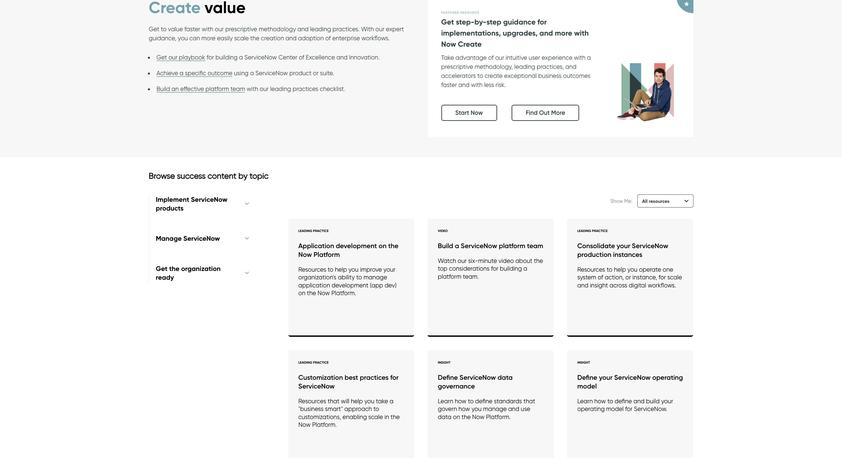 Task type: describe. For each thing, give the bounding box(es) containing it.
smart"
[[325, 406, 343, 413]]

by-
[[475, 17, 486, 26]]

take
[[441, 54, 454, 61]]

one
[[663, 266, 673, 273]]

of inside the resources to help you operate one system of action, or instance, for scale and insight across digital workflows.
[[598, 274, 603, 281]]

dev)
[[385, 282, 397, 289]]

(app
[[370, 282, 383, 289]]

with
[[361, 26, 374, 33]]

leading practice for consolidate your servicenow production instances
[[577, 229, 608, 233]]

and down enterprise
[[336, 54, 348, 61]]

methodology,
[[475, 63, 513, 70]]

get our playbook link
[[156, 54, 205, 61]]

build for build a servicenow platform team
[[438, 242, 453, 250]]

how for your
[[594, 398, 606, 405]]

system
[[577, 274, 596, 281]]

the inside resources that will help you take a "business smart" approach to customizations, enabling scale in the now platform.
[[391, 414, 400, 421]]

now inside start now link
[[471, 109, 483, 117]]

advantage
[[455, 54, 487, 61]]

browse
[[149, 171, 175, 181]]

platform. for application development on the now platform
[[331, 290, 356, 297]]

learn how to define standards that govern how you manage and use data on the now platform.
[[438, 398, 535, 421]]

on inside learn how to define standards that govern how you manage and use data on the now platform.
[[453, 414, 460, 421]]

find
[[526, 109, 538, 117]]

now inside application development on the now platform
[[298, 251, 312, 259]]

featured
[[441, 10, 459, 15]]

featured resource get step-by-step guidance for implementations, upgrades, and more with now create
[[441, 10, 589, 49]]

enabling
[[343, 414, 367, 421]]

build a servicenow platform team
[[438, 242, 543, 250]]

the inside watch our six-minute video about the top considerations for building a platform team.
[[534, 257, 543, 264]]

leading for customization best practices for servicenow
[[298, 361, 312, 365]]

resources to help you improve your organization's ability to manage application development (app dev) on the now platform.
[[298, 266, 397, 297]]

video
[[438, 229, 448, 233]]

servicenow inside define your servicenow operating model
[[614, 374, 651, 382]]

take advantage of our intuitive user experience with a prescriptive methodology, leading practices, and accelerators to create exceptional business outcomes faster and with less risk.
[[441, 54, 591, 88]]

2 vertical spatial leading
[[270, 85, 291, 92]]

now inside resources to help you improve your organization's ability to manage application development (app dev) on the now platform.
[[318, 290, 330, 297]]

to inside get to value faster with our prescriptive methodology and leading practices. with our expert guidance, you can more easily scale the creation and adoption of enterprise workflows.
[[161, 26, 166, 33]]

leading for application development on the now platform
[[298, 229, 312, 233]]

0 horizontal spatial chevron down image
[[245, 236, 250, 241]]

excellence
[[306, 54, 335, 61]]

methodology
[[259, 26, 296, 33]]

for inside watch our six-minute video about the top considerations for building a platform team.
[[491, 265, 498, 272]]

user
[[529, 54, 540, 61]]

will
[[341, 398, 349, 405]]

value
[[168, 26, 183, 33]]

a up watch at the right of page
[[455, 242, 459, 250]]

use
[[521, 406, 530, 413]]

and down methodology
[[285, 35, 297, 42]]

top
[[438, 265, 447, 272]]

product
[[289, 70, 311, 77]]

get inside featured resource get step-by-step guidance for implementations, upgrades, and more with now create
[[441, 17, 454, 26]]

implementations,
[[441, 28, 501, 38]]

action,
[[605, 274, 624, 281]]

our down achieve a specific outcome using a servicenow product or suite.
[[260, 85, 269, 92]]

risk.
[[496, 81, 506, 88]]

the inside resources to help you improve your organization's ability to manage application development (app dev) on the now platform.
[[307, 290, 316, 297]]

data inside define servicenow data governance
[[498, 374, 513, 382]]

you inside get to value faster with our prescriptive methodology and leading practices. with our expert guidance, you can more easily scale the creation and adoption of enterprise workflows.
[[178, 35, 188, 42]]

a up using
[[239, 54, 243, 61]]

specific
[[185, 70, 206, 77]]

practice for customization
[[313, 361, 329, 365]]

model inside learn how to define and build your operating model for servicenow.
[[606, 406, 624, 413]]

achieve a specific outcome using a servicenow product or suite.
[[156, 70, 334, 77]]

learn how to define and build your operating model for servicenow.
[[577, 398, 673, 413]]

practice for consolidate
[[592, 229, 608, 233]]

leading inside take advantage of our intuitive user experience with a prescriptive methodology, leading practices, and accelerators to create exceptional business outcomes faster and with less risk.
[[514, 63, 535, 70]]

create
[[458, 40, 482, 49]]

servicenow up six- in the right bottom of the page
[[461, 242, 497, 250]]

you inside learn how to define standards that govern how you manage and use data on the now platform.
[[472, 406, 482, 413]]

of inside get to value faster with our prescriptive methodology and leading practices. with our expert guidance, you can more easily scale the creation and adoption of enterprise workflows.
[[325, 35, 331, 42]]

define servicenow data governance
[[438, 374, 513, 391]]

servicenow.
[[634, 406, 667, 413]]

leading practice for customization best practices for servicenow
[[298, 361, 329, 365]]

and inside the resources to help you operate one system of action, or instance, for scale and insight across digital workflows.
[[577, 282, 588, 289]]

and inside featured resource get step-by-step guidance for implementations, upgrades, and more with now create
[[539, 28, 553, 38]]

our up easily in the top left of the page
[[215, 26, 224, 33]]

you inside resources that will help you take a "business smart" approach to customizations, enabling scale in the now platform.
[[364, 398, 374, 405]]

manage for servicenow
[[483, 406, 507, 413]]

servicenow up achieve a specific outcome using a servicenow product or suite.
[[244, 54, 277, 61]]

instance,
[[633, 274, 657, 281]]

team for effective
[[231, 85, 245, 92]]

outcomes
[[563, 72, 590, 79]]

now inside featured resource get step-by-step guidance for implementations, upgrades, and more with now create
[[441, 40, 456, 49]]

scale inside get to value faster with our prescriptive methodology and leading practices. with our expert guidance, you can more easily scale the creation and adoption of enterprise workflows.
[[234, 35, 249, 42]]

application development on the now platform
[[298, 242, 398, 259]]

guidance
[[503, 17, 536, 26]]

workflows. inside get to value faster with our prescriptive methodology and leading practices. with our expert guidance, you can more easily scale the creation and adoption of enterprise workflows.
[[361, 35, 390, 42]]

team.
[[463, 273, 479, 280]]

2 chevron down image from the top
[[245, 271, 250, 276]]

practices,
[[537, 63, 564, 70]]

platform inside watch our six-minute video about the top considerations for building a platform team.
[[438, 273, 461, 280]]

creation
[[261, 35, 284, 42]]

you inside the resources to help you operate one system of action, or instance, for scale and insight across digital workflows.
[[627, 266, 637, 273]]

operating inside define your servicenow operating model
[[652, 374, 683, 382]]

of inside take advantage of our intuitive user experience with a prescriptive methodology, leading practices, and accelerators to create exceptional business outcomes faster and with less risk.
[[488, 54, 494, 61]]

find out more link
[[512, 105, 579, 121]]

resources
[[649, 198, 670, 204]]

business
[[538, 72, 562, 79]]

for inside customization best practices for servicenow
[[390, 374, 399, 382]]

and down the accelerators
[[458, 81, 470, 88]]

our inside take advantage of our intuitive user experience with a prescriptive methodology, leading practices, and accelerators to create exceptional business outcomes faster and with less risk.
[[495, 54, 504, 61]]

leading for consolidate your servicenow production instances
[[577, 229, 591, 233]]

team for servicenow
[[527, 242, 543, 250]]

get for get to value faster with our prescriptive methodology and leading practices. with our expert guidance, you can more easily scale the creation and adoption of enterprise workflows.
[[149, 26, 159, 33]]

a right using
[[250, 70, 254, 77]]

considerations
[[449, 265, 490, 272]]

consolidate your servicenow production instances
[[577, 242, 668, 259]]

of right center
[[299, 54, 304, 61]]

data inside learn how to define standards that govern how you manage and use data on the now platform.
[[438, 414, 451, 421]]

star image
[[684, 2, 689, 6]]

or inside the resources to help you operate one system of action, or instance, for scale and insight across digital workflows.
[[625, 274, 631, 281]]

define your servicenow operating model
[[577, 374, 683, 391]]

build for build an effective platform team with our leading practices checklist.
[[156, 85, 170, 92]]

take
[[376, 398, 388, 405]]

suite.
[[320, 70, 334, 77]]

and up outcomes on the right top of the page
[[565, 63, 576, 70]]

watch
[[438, 257, 456, 264]]

insight
[[590, 282, 608, 289]]

exceptional
[[504, 72, 537, 79]]

start now link
[[441, 105, 497, 121]]

in
[[384, 414, 389, 421]]

more inside featured resource get step-by-step guidance for implementations, upgrades, and more with now create
[[555, 28, 572, 38]]

servicenow inside consolidate your servicenow production instances
[[632, 242, 668, 250]]

show me:
[[610, 198, 632, 204]]

get for get our playbook for building a servicenow center of excellence and innovation.
[[156, 54, 167, 61]]

your inside learn how to define and build your operating model for servicenow.
[[661, 398, 673, 405]]

on inside resources to help you improve your organization's ability to manage application development (app dev) on the now platform.
[[298, 290, 305, 297]]

your inside consolidate your servicenow production instances
[[617, 242, 630, 250]]

platform
[[314, 251, 340, 259]]

customizations,
[[298, 414, 341, 421]]

how for servicenow
[[455, 398, 466, 405]]

customization best practices for servicenow
[[298, 374, 399, 391]]

out
[[539, 109, 550, 117]]

define for define servicenow data governance
[[438, 374, 458, 382]]

platform. for customization best practices for servicenow
[[312, 422, 337, 429]]

customization
[[298, 374, 343, 382]]

expert
[[386, 26, 404, 33]]

minute
[[478, 257, 497, 264]]

achieve a specific outcome link
[[156, 70, 232, 77]]

our right with
[[375, 26, 384, 33]]

me:
[[624, 198, 632, 204]]

for inside the resources to help you operate one system of action, or instance, for scale and insight across digital workflows.
[[659, 274, 666, 281]]

best
[[345, 374, 358, 382]]

ability
[[338, 274, 355, 281]]

show
[[610, 198, 623, 204]]

production
[[577, 251, 611, 259]]

servicenow inside define servicenow data governance
[[460, 374, 496, 382]]

all resources
[[642, 198, 670, 204]]

scale inside resources that will help you take a "business smart" approach to customizations, enabling scale in the now platform.
[[368, 414, 383, 421]]

for inside featured resource get step-by-step guidance for implementations, upgrades, and more with now create
[[537, 17, 547, 26]]

resources to help you operate one system of action, or instance, for scale and insight across digital workflows.
[[577, 266, 682, 289]]

build an effective platform team with our leading practices checklist.
[[156, 85, 345, 92]]

and inside learn how to define and build your operating model for servicenow.
[[634, 398, 645, 405]]

build
[[646, 398, 660, 405]]

resource
[[460, 10, 479, 15]]

outcome
[[208, 70, 232, 77]]

define for your
[[615, 398, 632, 405]]

1 chevron down image from the top
[[245, 202, 250, 206]]

across
[[610, 282, 627, 289]]

organization's
[[298, 274, 336, 281]]

to inside resources that will help you take a "business smart" approach to customizations, enabling scale in the now platform.
[[373, 406, 379, 413]]

define for define your servicenow operating model
[[577, 374, 597, 382]]

help inside resources that will help you take a "business smart" approach to customizations, enabling scale in the now platform.
[[351, 398, 363, 405]]



Task type: locate. For each thing, give the bounding box(es) containing it.
help inside the resources to help you operate one system of action, or instance, for scale and insight across digital workflows.
[[614, 266, 626, 273]]

manage inside learn how to define standards that govern how you manage and use data on the now platform.
[[483, 406, 507, 413]]

help
[[335, 266, 347, 273], [614, 266, 626, 273], [351, 398, 363, 405]]

1 vertical spatial team
[[527, 242, 543, 250]]

get up achieve
[[156, 54, 167, 61]]

that up smart"
[[328, 398, 339, 405]]

step-
[[456, 17, 475, 26]]

scale right easily in the top left of the page
[[234, 35, 249, 42]]

data up standards
[[498, 374, 513, 382]]

2 define from the left
[[577, 374, 597, 382]]

0 horizontal spatial define
[[438, 374, 458, 382]]

prescriptive inside take advantage of our intuitive user experience with a prescriptive methodology, leading practices, and accelerators to create exceptional business outcomes faster and with less risk.
[[441, 63, 473, 70]]

leading down product
[[270, 85, 291, 92]]

upgrades,
[[503, 28, 538, 38]]

learn inside learn how to define standards that govern how you manage and use data on the now platform.
[[438, 398, 453, 405]]

improve
[[360, 266, 382, 273]]

operating inside learn how to define and build your operating model for servicenow.
[[577, 406, 605, 413]]

1 horizontal spatial leading
[[310, 26, 331, 33]]

1 vertical spatial data
[[438, 414, 451, 421]]

1 horizontal spatial platform
[[438, 273, 461, 280]]

0 horizontal spatial faster
[[184, 26, 200, 33]]

to left the create
[[477, 72, 483, 79]]

1 horizontal spatial model
[[606, 406, 624, 413]]

0 vertical spatial on
[[379, 242, 387, 250]]

0 vertical spatial workflows.
[[361, 35, 390, 42]]

how inside learn how to define and build your operating model for servicenow.
[[594, 398, 606, 405]]

"business
[[298, 406, 324, 413]]

resources up "business
[[298, 398, 326, 405]]

servicenow inside customization best practices for servicenow
[[298, 382, 335, 391]]

scale down the one
[[667, 274, 682, 281]]

1 horizontal spatial define
[[615, 398, 632, 405]]

platform for servicenow
[[499, 242, 525, 250]]

model inside define your servicenow operating model
[[577, 382, 597, 391]]

1 vertical spatial workflows.
[[648, 282, 676, 289]]

0 vertical spatial faster
[[184, 26, 200, 33]]

the inside get to value faster with our prescriptive methodology and leading practices. with our expert guidance, you can more easily scale the creation and adoption of enterprise workflows.
[[250, 35, 259, 42]]

0 vertical spatial scale
[[234, 35, 249, 42]]

our up methodology,
[[495, 54, 504, 61]]

to right ability
[[356, 274, 362, 281]]

0 horizontal spatial practices
[[293, 85, 318, 92]]

help up ability
[[335, 266, 347, 273]]

servicenow
[[244, 54, 277, 61], [255, 70, 288, 77], [461, 242, 497, 250], [632, 242, 668, 250], [460, 374, 496, 382], [614, 374, 651, 382], [298, 382, 335, 391]]

practices right the best
[[360, 374, 389, 382]]

to up action,
[[607, 266, 612, 273]]

you left the take
[[364, 398, 374, 405]]

1 vertical spatial building
[[500, 265, 522, 272]]

2 horizontal spatial help
[[614, 266, 626, 273]]

0 horizontal spatial leading
[[270, 85, 291, 92]]

2 horizontal spatial platform
[[499, 242, 525, 250]]

can
[[189, 35, 200, 42]]

1 vertical spatial development
[[332, 282, 368, 289]]

model
[[577, 382, 597, 391], [606, 406, 624, 413]]

1 horizontal spatial learn
[[577, 398, 593, 405]]

servicenow down get our playbook for building a servicenow center of excellence and innovation.
[[255, 70, 288, 77]]

servicenow up governance
[[460, 374, 496, 382]]

help up action,
[[614, 266, 626, 273]]

of up methodology,
[[488, 54, 494, 61]]

servicenow up learn how to define and build your operating model for servicenow. at the bottom right of the page
[[614, 374, 651, 382]]

1 horizontal spatial prescriptive
[[441, 63, 473, 70]]

define inside define servicenow data governance
[[438, 374, 458, 382]]

to inside learn how to define standards that govern how you manage and use data on the now platform.
[[468, 398, 474, 405]]

0 horizontal spatial building
[[215, 54, 238, 61]]

servicenow up operate
[[632, 242, 668, 250]]

1 vertical spatial chevron down image
[[245, 271, 250, 276]]

to inside the resources to help you operate one system of action, or instance, for scale and insight across digital workflows.
[[607, 266, 612, 273]]

adoption
[[298, 35, 324, 42]]

define inside define your servicenow operating model
[[577, 374, 597, 382]]

a up outcomes on the right top of the page
[[587, 54, 591, 61]]

manage up (app
[[364, 274, 387, 281]]

0 vertical spatial practices
[[293, 85, 318, 92]]

1 horizontal spatial chevron down image
[[684, 199, 689, 204]]

get inside get to value faster with our prescriptive methodology and leading practices. with our expert guidance, you can more easily scale the creation and adoption of enterprise workflows.
[[149, 26, 159, 33]]

approach
[[344, 406, 372, 413]]

practice up 'consolidate'
[[592, 229, 608, 233]]

1 insight from the left
[[438, 361, 450, 365]]

0 horizontal spatial manage
[[364, 274, 387, 281]]

0 vertical spatial operating
[[652, 374, 683, 382]]

1 vertical spatial faster
[[441, 81, 457, 88]]

manage
[[364, 274, 387, 281], [483, 406, 507, 413]]

experience
[[542, 54, 572, 61]]

practice up customization
[[313, 361, 329, 365]]

and right upgrades,
[[539, 28, 553, 38]]

1 vertical spatial platform.
[[486, 414, 511, 421]]

platform
[[205, 85, 229, 92], [499, 242, 525, 250], [438, 273, 461, 280]]

you down define servicenow data governance
[[472, 406, 482, 413]]

on down application
[[298, 290, 305, 297]]

1 horizontal spatial operating
[[652, 374, 683, 382]]

0 vertical spatial team
[[231, 85, 245, 92]]

start
[[455, 109, 469, 117]]

0 horizontal spatial prescriptive
[[225, 26, 257, 33]]

how
[[455, 398, 466, 405], [594, 398, 606, 405], [459, 406, 470, 413]]

2 vertical spatial on
[[453, 414, 460, 421]]

workflows. down with
[[361, 35, 390, 42]]

resources inside the resources to help you operate one system of action, or instance, for scale and insight across digital workflows.
[[577, 266, 605, 273]]

browse success content by topic
[[149, 171, 268, 181]]

or left suite.
[[313, 70, 319, 77]]

0 horizontal spatial help
[[335, 266, 347, 273]]

0 horizontal spatial define
[[475, 398, 493, 405]]

1 horizontal spatial scale
[[368, 414, 383, 421]]

build
[[156, 85, 170, 92], [438, 242, 453, 250]]

define down define servicenow data governance
[[475, 398, 493, 405]]

and inside learn how to define standards that govern how you manage and use data on the now platform.
[[508, 406, 519, 413]]

platform down outcome
[[205, 85, 229, 92]]

using
[[234, 70, 249, 77]]

leading up "application" on the left bottom of page
[[298, 229, 312, 233]]

0 horizontal spatial team
[[231, 85, 245, 92]]

manage inside resources to help you improve your organization's ability to manage application development (app dev) on the now platform.
[[364, 274, 387, 281]]

define inside learn how to define and build your operating model for servicenow.
[[615, 398, 632, 405]]

get to value faster with our prescriptive methodology and leading practices. with our expert guidance, you can more easily scale the creation and adoption of enterprise workflows.
[[149, 26, 404, 42]]

enterprise
[[332, 35, 360, 42]]

topic
[[250, 171, 268, 181]]

1 horizontal spatial practices
[[360, 374, 389, 382]]

workflows. inside the resources to help you operate one system of action, or instance, for scale and insight across digital workflows.
[[648, 282, 676, 289]]

more inside get to value faster with our prescriptive methodology and leading practices. with our expert guidance, you can more easily scale the creation and adoption of enterprise workflows.
[[201, 35, 215, 42]]

1 horizontal spatial insight
[[577, 361, 590, 365]]

0 vertical spatial prescriptive
[[225, 26, 257, 33]]

practices down product
[[293, 85, 318, 92]]

you up ability
[[348, 266, 358, 273]]

prescriptive
[[225, 26, 257, 33], [441, 63, 473, 70]]

insight for define servicenow data governance
[[438, 361, 450, 365]]

0 horizontal spatial on
[[298, 290, 305, 297]]

resources for consolidate your servicenow production instances
[[577, 266, 605, 273]]

chevron down image
[[684, 199, 689, 204], [245, 236, 250, 241]]

a right the take
[[390, 398, 393, 405]]

manage down standards
[[483, 406, 507, 413]]

practices
[[293, 85, 318, 92], [360, 374, 389, 382]]

the inside application development on the now platform
[[388, 242, 398, 250]]

help for your
[[614, 266, 626, 273]]

0 vertical spatial build
[[156, 85, 170, 92]]

six-
[[468, 257, 478, 264]]

1 horizontal spatial data
[[498, 374, 513, 382]]

1 horizontal spatial define
[[577, 374, 597, 382]]

and up adoption
[[297, 26, 309, 33]]

platform. down customizations,
[[312, 422, 337, 429]]

practice for application
[[313, 229, 329, 233]]

create
[[485, 72, 503, 79]]

learn for define servicenow data governance
[[438, 398, 453, 405]]

platform up video
[[499, 242, 525, 250]]

an
[[172, 85, 179, 92]]

data down govern
[[438, 414, 451, 421]]

to down define servicenow data governance
[[468, 398, 474, 405]]

your inside define your servicenow operating model
[[599, 374, 613, 382]]

easily
[[217, 35, 233, 42]]

our up considerations
[[458, 257, 467, 264]]

video
[[498, 257, 514, 264]]

of up insight
[[598, 274, 603, 281]]

learn inside learn how to define and build your operating model for servicenow.
[[577, 398, 593, 405]]

0 vertical spatial development
[[336, 242, 377, 250]]

help for development
[[335, 266, 347, 273]]

and left build
[[634, 398, 645, 405]]

guidance,
[[149, 35, 176, 42]]

0 horizontal spatial more
[[201, 35, 215, 42]]

now
[[441, 40, 456, 49], [471, 109, 483, 117], [298, 251, 312, 259], [318, 290, 330, 297], [472, 414, 485, 421], [298, 422, 311, 429]]

prescriptive up the accelerators
[[441, 63, 473, 70]]

resources
[[298, 266, 326, 273], [577, 266, 605, 273], [298, 398, 326, 405]]

build left an
[[156, 85, 170, 92]]

development inside resources to help you improve your organization's ability to manage application development (app dev) on the now platform.
[[332, 282, 368, 289]]

0 vertical spatial manage
[[364, 274, 387, 281]]

to inside take advantage of our intuitive user experience with a prescriptive methodology, leading practices, and accelerators to create exceptional business outcomes faster and with less risk.
[[477, 72, 483, 79]]

leading inside get to value faster with our prescriptive methodology and leading practices. with our expert guidance, you can more easily scale the creation and adoption of enterprise workflows.
[[310, 26, 331, 33]]

workflows.
[[361, 35, 390, 42], [648, 282, 676, 289]]

or
[[313, 70, 319, 77], [625, 274, 631, 281]]

platform for effective
[[205, 85, 229, 92]]

more right the can
[[201, 35, 215, 42]]

1 vertical spatial prescriptive
[[441, 63, 473, 70]]

with inside get to value faster with our prescriptive methodology and leading practices. with our expert guidance, you can more easily scale the creation and adoption of enterprise workflows.
[[202, 26, 213, 33]]

1 vertical spatial build
[[438, 242, 453, 250]]

leading practice up "application" on the left bottom of page
[[298, 229, 329, 233]]

that up use
[[523, 398, 535, 405]]

on inside application development on the now platform
[[379, 242, 387, 250]]

resources for customization best practices for servicenow
[[298, 398, 326, 405]]

for
[[537, 17, 547, 26], [207, 54, 214, 61], [491, 265, 498, 272], [659, 274, 666, 281], [390, 374, 399, 382], [625, 406, 632, 413]]

team up about
[[527, 242, 543, 250]]

1 vertical spatial scale
[[667, 274, 682, 281]]

define down define your servicenow operating model
[[615, 398, 632, 405]]

to up the organization's
[[328, 266, 333, 273]]

0 horizontal spatial that
[[328, 398, 339, 405]]

building up outcome
[[215, 54, 238, 61]]

to inside learn how to define and build your operating model for servicenow.
[[607, 398, 613, 405]]

development
[[336, 242, 377, 250], [332, 282, 368, 289]]

manage for development
[[364, 274, 387, 281]]

1 horizontal spatial or
[[625, 274, 631, 281]]

1 horizontal spatial more
[[555, 28, 572, 38]]

instances
[[613, 251, 642, 259]]

1 vertical spatial platform
[[499, 242, 525, 250]]

1 vertical spatial practices
[[360, 374, 389, 382]]

1 horizontal spatial faster
[[441, 81, 457, 88]]

intuitive
[[506, 54, 527, 61]]

you down value
[[178, 35, 188, 42]]

practice up "application" on the left bottom of page
[[313, 229, 329, 233]]

1 horizontal spatial that
[[523, 398, 535, 405]]

now inside learn how to define standards that govern how you manage and use data on the now platform.
[[472, 414, 485, 421]]

0 horizontal spatial insight
[[438, 361, 450, 365]]

1 define from the left
[[438, 374, 458, 382]]

1 vertical spatial on
[[298, 290, 305, 297]]

platform. inside resources to help you improve your organization's ability to manage application development (app dev) on the now platform.
[[331, 290, 356, 297]]

platform. down ability
[[331, 290, 356, 297]]

2 insight from the left
[[577, 361, 590, 365]]

a inside resources that will help you take a "business smart" approach to customizations, enabling scale in the now platform.
[[390, 398, 393, 405]]

1 horizontal spatial building
[[500, 265, 522, 272]]

0 vertical spatial leading
[[310, 26, 331, 33]]

success
[[177, 171, 206, 181]]

to down the take
[[373, 406, 379, 413]]

for inside learn how to define and build your operating model for servicenow.
[[625, 406, 632, 413]]

playbook
[[179, 54, 205, 61]]

platform. inside resources that will help you take a "business smart" approach to customizations, enabling scale in the now platform.
[[312, 422, 337, 429]]

our inside watch our six-minute video about the top considerations for building a platform team.
[[458, 257, 467, 264]]

building
[[215, 54, 238, 61], [500, 265, 522, 272]]

2 horizontal spatial on
[[453, 414, 460, 421]]

governance
[[438, 382, 475, 391]]

on down govern
[[453, 414, 460, 421]]

platform down the top
[[438, 273, 461, 280]]

define inside learn how to define standards that govern how you manage and use data on the now platform.
[[475, 398, 493, 405]]

leading practice for application development on the now platform
[[298, 229, 329, 233]]

1 horizontal spatial on
[[379, 242, 387, 250]]

more
[[555, 28, 572, 38], [201, 35, 215, 42]]

now inside resources that will help you take a "business smart" approach to customizations, enabling scale in the now platform.
[[298, 422, 311, 429]]

build up watch at the right of page
[[438, 242, 453, 250]]

chevron down image
[[245, 202, 250, 206], [245, 271, 250, 276]]

you inside resources to help you improve your organization's ability to manage application development (app dev) on the now platform.
[[348, 266, 358, 273]]

resources inside resources to help you improve your organization's ability to manage application development (app dev) on the now platform.
[[298, 266, 326, 273]]

1 vertical spatial operating
[[577, 406, 605, 413]]

1 horizontal spatial team
[[527, 242, 543, 250]]

insight for define your servicenow operating model
[[577, 361, 590, 365]]

0 vertical spatial chevron down image
[[245, 202, 250, 206]]

0 horizontal spatial workflows.
[[361, 35, 390, 42]]

0 horizontal spatial or
[[313, 70, 319, 77]]

0 horizontal spatial model
[[577, 382, 597, 391]]

scale
[[234, 35, 249, 42], [667, 274, 682, 281], [368, 414, 383, 421]]

resources inside resources that will help you take a "business smart" approach to customizations, enabling scale in the now platform.
[[298, 398, 326, 405]]

team down using
[[231, 85, 245, 92]]

our up achieve
[[168, 54, 177, 61]]

0 horizontal spatial build
[[156, 85, 170, 92]]

help inside resources to help you improve your organization's ability to manage application development (app dev) on the now platform.
[[335, 266, 347, 273]]

that
[[328, 398, 339, 405], [523, 398, 535, 405]]

2 define from the left
[[615, 398, 632, 405]]

platform. inside learn how to define standards that govern how you manage and use data on the now platform.
[[486, 414, 511, 421]]

the
[[250, 35, 259, 42], [388, 242, 398, 250], [534, 257, 543, 264], [307, 290, 316, 297], [391, 414, 400, 421], [462, 414, 471, 421]]

1 vertical spatial or
[[625, 274, 631, 281]]

define
[[438, 374, 458, 382], [577, 374, 597, 382]]

1 vertical spatial manage
[[483, 406, 507, 413]]

0 horizontal spatial data
[[438, 414, 451, 421]]

innovation.
[[349, 54, 380, 61]]

workflows. down the one
[[648, 282, 676, 289]]

consolidate
[[577, 242, 615, 250]]

2 vertical spatial platform
[[438, 273, 461, 280]]

building down video
[[500, 265, 522, 272]]

scale left in
[[368, 414, 383, 421]]

more up experience
[[555, 28, 572, 38]]

0 vertical spatial data
[[498, 374, 513, 382]]

2 vertical spatial scale
[[368, 414, 383, 421]]

faster inside get to value faster with our prescriptive methodology and leading practices. with our expert guidance, you can more easily scale the creation and adoption of enterprise workflows.
[[184, 26, 200, 33]]

get our playbook for building a servicenow center of excellence and innovation.
[[156, 54, 380, 61]]

0 vertical spatial chevron down image
[[684, 199, 689, 204]]

accelerators
[[441, 72, 476, 79]]

center
[[278, 54, 297, 61]]

get down featured
[[441, 17, 454, 26]]

a left the specific
[[180, 70, 183, 77]]

resources for application development on the now platform
[[298, 266, 326, 273]]

1 horizontal spatial manage
[[483, 406, 507, 413]]

less
[[484, 81, 494, 88]]

your inside resources to help you improve your organization's ability to manage application development (app dev) on the now platform.
[[383, 266, 395, 273]]

and down standards
[[508, 406, 519, 413]]

0 horizontal spatial operating
[[577, 406, 605, 413]]

with inside featured resource get step-by-step guidance for implementations, upgrades, and more with now create
[[574, 28, 589, 38]]

scale inside the resources to help you operate one system of action, or instance, for scale and insight across digital workflows.
[[667, 274, 682, 281]]

define for servicenow
[[475, 398, 493, 405]]

learn for define your servicenow operating model
[[577, 398, 593, 405]]

0 vertical spatial building
[[215, 54, 238, 61]]

development down ability
[[332, 282, 368, 289]]

a inside watch our six-minute video about the top considerations for building a platform team.
[[523, 265, 527, 272]]

1 vertical spatial chevron down image
[[245, 236, 250, 241]]

a inside take advantage of our intuitive user experience with a prescriptive methodology, leading practices, and accelerators to create exceptional business outcomes faster and with less risk.
[[587, 54, 591, 61]]

our
[[215, 26, 224, 33], [375, 26, 384, 33], [168, 54, 177, 61], [495, 54, 504, 61], [260, 85, 269, 92], [458, 257, 467, 264]]

get up guidance,
[[149, 26, 159, 33]]

1 define from the left
[[475, 398, 493, 405]]

that inside learn how to define standards that govern how you manage and use data on the now platform.
[[523, 398, 535, 405]]

resources up system
[[577, 266, 605, 273]]

prescriptive up easily in the top left of the page
[[225, 26, 257, 33]]

by
[[238, 171, 248, 181]]

operating
[[652, 374, 683, 382], [577, 406, 605, 413]]

you
[[178, 35, 188, 42], [348, 266, 358, 273], [627, 266, 637, 273], [364, 398, 374, 405], [472, 406, 482, 413]]

0 horizontal spatial learn
[[438, 398, 453, 405]]

0 horizontal spatial scale
[[234, 35, 249, 42]]

2 horizontal spatial leading
[[514, 63, 535, 70]]

build an effective platform team link
[[156, 85, 245, 93]]

building inside watch our six-minute video about the top considerations for building a platform team.
[[500, 265, 522, 272]]

1 horizontal spatial build
[[438, 242, 453, 250]]

help up approach
[[351, 398, 363, 405]]

practices.
[[333, 26, 360, 33]]

1 learn from the left
[[438, 398, 453, 405]]

practices inside customization best practices for servicenow
[[360, 374, 389, 382]]

leading
[[298, 229, 312, 233], [577, 229, 591, 233], [298, 361, 312, 365]]

development inside application development on the now platform
[[336, 242, 377, 250]]

leading practice up customization
[[298, 361, 329, 365]]

faster up the can
[[184, 26, 200, 33]]

leading up customization
[[298, 361, 312, 365]]

the inside learn how to define standards that govern how you manage and use data on the now platform.
[[462, 414, 471, 421]]

1 that from the left
[[328, 398, 339, 405]]

leading up adoption
[[310, 26, 331, 33]]

faster inside take advantage of our intuitive user experience with a prescriptive methodology, leading practices, and accelerators to create exceptional business outcomes faster and with less risk.
[[441, 81, 457, 88]]

a down about
[[523, 265, 527, 272]]

2 horizontal spatial scale
[[667, 274, 682, 281]]

checklist.
[[320, 85, 345, 92]]

on
[[379, 242, 387, 250], [298, 290, 305, 297], [453, 414, 460, 421]]

with
[[202, 26, 213, 33], [574, 28, 589, 38], [574, 54, 586, 61], [471, 81, 483, 88], [247, 85, 258, 92]]

1 vertical spatial leading
[[514, 63, 535, 70]]

0 vertical spatial or
[[313, 70, 319, 77]]

0 vertical spatial model
[[577, 382, 597, 391]]

about
[[515, 257, 532, 264]]

on up improve
[[379, 242, 387, 250]]

0 horizontal spatial platform
[[205, 85, 229, 92]]

define
[[475, 398, 493, 405], [615, 398, 632, 405]]

0 vertical spatial platform
[[205, 85, 229, 92]]

leading up 'consolidate'
[[577, 229, 591, 233]]

leading practice up 'consolidate'
[[577, 229, 608, 233]]

faster down the accelerators
[[441, 81, 457, 88]]

2 that from the left
[[523, 398, 535, 405]]

you up instance,
[[627, 266, 637, 273]]

0 vertical spatial platform.
[[331, 290, 356, 297]]

to up guidance,
[[161, 26, 166, 33]]

2 vertical spatial platform.
[[312, 422, 337, 429]]

of right adoption
[[325, 35, 331, 42]]

that inside resources that will help you take a "business smart" approach to customizations, enabling scale in the now platform.
[[328, 398, 339, 405]]

1 horizontal spatial help
[[351, 398, 363, 405]]

development up improve
[[336, 242, 377, 250]]

prescriptive inside get to value faster with our prescriptive methodology and leading practices. with our expert guidance, you can more easily scale the creation and adoption of enterprise workflows.
[[225, 26, 257, 33]]

1 vertical spatial model
[[606, 406, 624, 413]]

2 learn from the left
[[577, 398, 593, 405]]

or up digital
[[625, 274, 631, 281]]

govern
[[438, 406, 457, 413]]

and down system
[[577, 282, 588, 289]]

1 horizontal spatial workflows.
[[648, 282, 676, 289]]



Task type: vqa. For each thing, say whether or not it's contained in the screenshot.
LEARN HOW TO DEFINE STANDARDS THAT GOVERN HOW YOU MANAGE AND USE DATA ON THE NOW PLATFORM.
yes



